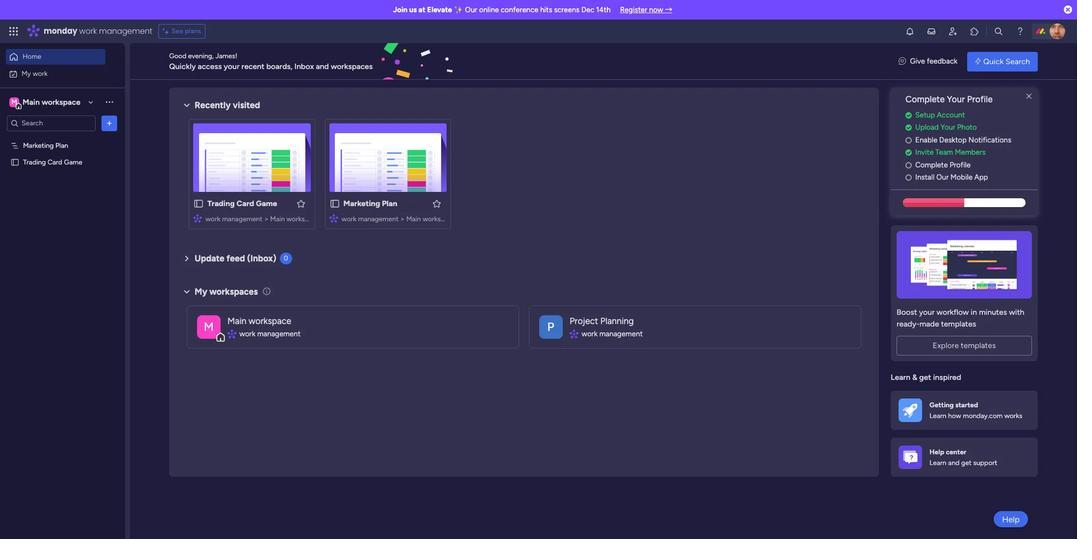 Task type: locate. For each thing, give the bounding box(es) containing it.
1 vertical spatial marketing plan
[[344, 199, 397, 208]]

members
[[955, 148, 986, 157]]

1 vertical spatial templates
[[961, 341, 996, 351]]

trading card game inside list box
[[23, 158, 82, 167]]

our down complete profile
[[937, 173, 949, 182]]

0 horizontal spatial work management
[[240, 330, 301, 339]]

inbox image
[[927, 26, 937, 36]]

3 circle o image from the top
[[906, 174, 912, 182]]

register now → link
[[620, 5, 673, 14]]

support
[[974, 460, 998, 468]]

(inbox)
[[247, 254, 276, 264]]

work management > main workspace
[[206, 215, 320, 224], [342, 215, 456, 224]]

your down james!
[[224, 62, 240, 71]]

public board image
[[10, 158, 20, 167], [193, 199, 204, 209]]

1 vertical spatial your
[[941, 123, 956, 132]]

2 work management from the left
[[582, 330, 643, 339]]

learn left the &
[[891, 373, 911, 382]]

workspaces inside good evening, james! quickly access your recent boards, inbox and workspaces
[[331, 62, 373, 71]]

0 horizontal spatial my
[[22, 69, 31, 78]]

learn inside getting started learn how monday.com works
[[930, 412, 947, 421]]

workspaces down the update feed (inbox)
[[209, 287, 258, 298]]

card inside list box
[[48, 158, 62, 167]]

1 horizontal spatial >
[[400, 215, 405, 224]]

0 vertical spatial workspaces
[[331, 62, 373, 71]]

complete up install
[[916, 161, 948, 170]]

game inside list box
[[64, 158, 82, 167]]

learn inside help center learn and get support
[[930, 460, 947, 468]]

screens
[[554, 5, 580, 14]]

0 vertical spatial check circle image
[[906, 112, 912, 119]]

open update feed (inbox) image
[[181, 253, 193, 265]]

2 vertical spatial learn
[[930, 460, 947, 468]]

0 horizontal spatial get
[[920, 373, 932, 382]]

0 vertical spatial marketing plan
[[23, 141, 68, 150]]

0 horizontal spatial work management > main workspace
[[206, 215, 320, 224]]

complete up setup
[[906, 94, 945, 105]]

workspaces
[[331, 62, 373, 71], [209, 287, 258, 298]]

learn & get inspired
[[891, 373, 962, 382]]

> for marketing plan
[[400, 215, 405, 224]]

help for help center learn and get support
[[930, 449, 945, 457]]

visited
[[233, 100, 260, 111]]

minutes
[[979, 308, 1008, 317]]

my for my workspaces
[[195, 287, 207, 298]]

2 vertical spatial check circle image
[[906, 149, 912, 157]]

1 horizontal spatial our
[[937, 173, 949, 182]]

0 vertical spatial templates
[[941, 320, 977, 329]]

marketing plan inside list box
[[23, 141, 68, 150]]

search everything image
[[994, 26, 1004, 36]]

main
[[23, 97, 40, 107], [270, 215, 285, 224], [406, 215, 421, 224], [228, 316, 247, 327]]

and right "inbox"
[[316, 62, 329, 71]]

check circle image inside setup account link
[[906, 112, 912, 119]]

trading
[[23, 158, 46, 167], [207, 199, 235, 208]]

1 vertical spatial workspace image
[[197, 316, 221, 339]]

1 vertical spatial card
[[237, 199, 254, 208]]

1 horizontal spatial my
[[195, 287, 207, 298]]

0 vertical spatial and
[[316, 62, 329, 71]]

0 vertical spatial our
[[465, 5, 478, 14]]

1 vertical spatial help
[[1003, 515, 1020, 525]]

1 horizontal spatial and
[[949, 460, 960, 468]]

1 horizontal spatial trading card game
[[207, 199, 277, 208]]

add to favorites image for marketing plan
[[432, 199, 442, 209]]

check circle image inside invite team members link
[[906, 149, 912, 157]]

started
[[956, 401, 979, 410]]

0 horizontal spatial your
[[224, 62, 240, 71]]

1 vertical spatial check circle image
[[906, 124, 912, 132]]

0 vertical spatial main workspace
[[23, 97, 80, 107]]

1 horizontal spatial get
[[962, 460, 972, 468]]

1 vertical spatial workspaces
[[209, 287, 258, 298]]

setup account
[[916, 111, 965, 120]]

1 vertical spatial learn
[[930, 412, 947, 421]]

2 vertical spatial circle o image
[[906, 174, 912, 182]]

0 horizontal spatial >
[[264, 215, 269, 224]]

main workspace
[[23, 97, 80, 107], [228, 316, 291, 327]]

help inside help center learn and get support
[[930, 449, 945, 457]]

enable
[[916, 136, 938, 145]]

0 vertical spatial game
[[64, 158, 82, 167]]

help inside button
[[1003, 515, 1020, 525]]

1 vertical spatial trading card game
[[207, 199, 277, 208]]

profile up setup account link
[[968, 94, 993, 105]]

0 horizontal spatial and
[[316, 62, 329, 71]]

templates inside boost your workflow in minutes with ready-made templates
[[941, 320, 977, 329]]

circle o image inside enable desktop notifications link
[[906, 137, 912, 144]]

complete profile
[[916, 161, 971, 170]]

update
[[195, 254, 225, 264]]

check circle image left setup
[[906, 112, 912, 119]]

dapulse x slim image
[[1024, 91, 1035, 103]]

plan inside quick search results "list box"
[[382, 199, 397, 208]]

1 horizontal spatial marketing
[[344, 199, 380, 208]]

inbox
[[295, 62, 314, 71]]

1 add to favorites image from the left
[[296, 199, 306, 209]]

workspace image
[[9, 97, 19, 108], [197, 316, 221, 339]]

1 circle o image from the top
[[906, 137, 912, 144]]

circle o image inside the install our mobile app link
[[906, 174, 912, 182]]

1 vertical spatial plan
[[382, 199, 397, 208]]

✨
[[454, 5, 463, 14]]

1 horizontal spatial public board image
[[193, 199, 204, 209]]

1 horizontal spatial main workspace
[[228, 316, 291, 327]]

1 horizontal spatial game
[[256, 199, 277, 208]]

invite team members link
[[906, 147, 1038, 158]]

trading card game inside quick search results "list box"
[[207, 199, 277, 208]]

works
[[1005, 412, 1023, 421]]

0 vertical spatial get
[[920, 373, 932, 382]]

see plans button
[[158, 24, 206, 39]]

and down center
[[949, 460, 960, 468]]

main workspace up search in workspace field
[[23, 97, 80, 107]]

plan
[[55, 141, 68, 150], [382, 199, 397, 208]]

options image
[[104, 118, 114, 128]]

m for the rightmost workspace image
[[204, 320, 214, 334]]

2 > from the left
[[400, 215, 405, 224]]

james!
[[216, 52, 237, 60]]

your
[[224, 62, 240, 71], [919, 308, 935, 317]]

your inside boost your workflow in minutes with ready-made templates
[[919, 308, 935, 317]]

1 horizontal spatial work management > main workspace
[[342, 215, 456, 224]]

learn down center
[[930, 460, 947, 468]]

marketing plan
[[23, 141, 68, 150], [344, 199, 397, 208]]

evening,
[[188, 52, 214, 60]]

check circle image for invite
[[906, 149, 912, 157]]

0 horizontal spatial game
[[64, 158, 82, 167]]

0 horizontal spatial plan
[[55, 141, 68, 150]]

work management > main workspace for plan
[[342, 215, 456, 224]]

game inside quick search results "list box"
[[256, 199, 277, 208]]

0 horizontal spatial main workspace
[[23, 97, 80, 107]]

0 vertical spatial my
[[22, 69, 31, 78]]

dec
[[582, 5, 595, 14]]

1 horizontal spatial marketing plan
[[344, 199, 397, 208]]

0 horizontal spatial add to favorites image
[[296, 199, 306, 209]]

main workspace down my workspaces
[[228, 316, 291, 327]]

trading card game for public board image within quick search results "list box"
[[207, 199, 277, 208]]

p
[[548, 320, 555, 334]]

>
[[264, 215, 269, 224], [400, 215, 405, 224]]

1 horizontal spatial work management
[[582, 330, 643, 339]]

0 horizontal spatial workspace image
[[9, 97, 19, 108]]

marketing inside list box
[[23, 141, 54, 150]]

→
[[665, 5, 673, 14]]

inspired
[[934, 373, 962, 382]]

good
[[169, 52, 186, 60]]

desktop
[[940, 136, 967, 145]]

0 vertical spatial circle o image
[[906, 137, 912, 144]]

circle o image left the enable
[[906, 137, 912, 144]]

learn down "getting"
[[930, 412, 947, 421]]

your
[[947, 94, 965, 105], [941, 123, 956, 132]]

marketing plan down search in workspace field
[[23, 141, 68, 150]]

register
[[620, 5, 648, 14]]

boards,
[[267, 62, 293, 71]]

work inside my work button
[[33, 69, 48, 78]]

circle o image for install
[[906, 174, 912, 182]]

1 vertical spatial main workspace
[[228, 316, 291, 327]]

0 vertical spatial public board image
[[10, 158, 20, 167]]

work management for p
[[582, 330, 643, 339]]

14th
[[596, 5, 611, 14]]

0 horizontal spatial marketing plan
[[23, 141, 68, 150]]

1 horizontal spatial trading
[[207, 199, 235, 208]]

invite members image
[[949, 26, 958, 36]]

marketing down search in workspace field
[[23, 141, 54, 150]]

1 horizontal spatial plan
[[382, 199, 397, 208]]

workspace
[[42, 97, 80, 107], [287, 215, 320, 224], [423, 215, 456, 224], [249, 316, 291, 327]]

and
[[316, 62, 329, 71], [949, 460, 960, 468]]

check circle image left upload
[[906, 124, 912, 132]]

1 vertical spatial your
[[919, 308, 935, 317]]

circle o image for complete
[[906, 162, 912, 169]]

trading card game for public board image in the list box
[[23, 158, 82, 167]]

0 vertical spatial complete
[[906, 94, 945, 105]]

0 horizontal spatial public board image
[[10, 158, 20, 167]]

feed
[[227, 254, 245, 264]]

1 vertical spatial trading
[[207, 199, 235, 208]]

my inside button
[[22, 69, 31, 78]]

1 horizontal spatial add to favorites image
[[432, 199, 442, 209]]

access
[[198, 62, 222, 71]]

recently visited
[[195, 100, 260, 111]]

circle o image for enable
[[906, 137, 912, 144]]

list box
[[0, 135, 125, 303]]

setup
[[916, 111, 935, 120]]

1 horizontal spatial workspaces
[[331, 62, 373, 71]]

my right close my workspaces icon
[[195, 287, 207, 298]]

invite
[[916, 148, 934, 157]]

1 vertical spatial public board image
[[193, 199, 204, 209]]

management
[[99, 26, 152, 37], [222, 215, 263, 224], [358, 215, 399, 224], [257, 330, 301, 339], [600, 330, 643, 339]]

marketing inside quick search results "list box"
[[344, 199, 380, 208]]

1 vertical spatial complete
[[916, 161, 948, 170]]

game for public board image within quick search results "list box"
[[256, 199, 277, 208]]

learn
[[891, 373, 911, 382], [930, 412, 947, 421], [930, 460, 947, 468]]

0 vertical spatial workspace image
[[9, 97, 19, 108]]

check circle image for upload
[[906, 124, 912, 132]]

your down account
[[941, 123, 956, 132]]

0 vertical spatial your
[[224, 62, 240, 71]]

0 vertical spatial m
[[11, 98, 17, 106]]

templates right explore
[[961, 341, 996, 351]]

our
[[465, 5, 478, 14], [937, 173, 949, 182]]

0 horizontal spatial help
[[930, 449, 945, 457]]

workflow
[[937, 308, 969, 317]]

0 vertical spatial plan
[[55, 141, 68, 150]]

1 vertical spatial our
[[937, 173, 949, 182]]

marketing plan inside quick search results "list box"
[[344, 199, 397, 208]]

quick search results list box
[[181, 111, 868, 241]]

marketing right public board icon
[[344, 199, 380, 208]]

my work
[[22, 69, 48, 78]]

1 vertical spatial m
[[204, 320, 214, 334]]

marketing plan right public board icon
[[344, 199, 397, 208]]

0 horizontal spatial trading
[[23, 158, 46, 167]]

check circle image inside upload your photo link
[[906, 124, 912, 132]]

get right the &
[[920, 373, 932, 382]]

0 horizontal spatial trading card game
[[23, 158, 82, 167]]

1 vertical spatial get
[[962, 460, 972, 468]]

2 add to favorites image from the left
[[432, 199, 442, 209]]

add to favorites image
[[296, 199, 306, 209], [432, 199, 442, 209]]

option
[[0, 137, 125, 139]]

0 vertical spatial help
[[930, 449, 945, 457]]

workspaces right "inbox"
[[331, 62, 373, 71]]

0 horizontal spatial marketing
[[23, 141, 54, 150]]

0 horizontal spatial m
[[11, 98, 17, 106]]

trading inside quick search results "list box"
[[207, 199, 235, 208]]

templates inside button
[[961, 341, 996, 351]]

1 > from the left
[[264, 215, 269, 224]]

complete
[[906, 94, 945, 105], [916, 161, 948, 170]]

0 vertical spatial card
[[48, 158, 62, 167]]

complete your profile
[[906, 94, 993, 105]]

3 check circle image from the top
[[906, 149, 912, 157]]

1 work management > main workspace from the left
[[206, 215, 320, 224]]

0 vertical spatial marketing
[[23, 141, 54, 150]]

profile up mobile
[[950, 161, 971, 170]]

add to favorites image for trading card game
[[296, 199, 306, 209]]

m inside workspace selection element
[[11, 98, 17, 106]]

1 horizontal spatial help
[[1003, 515, 1020, 525]]

public board image
[[329, 199, 340, 209]]

help for help
[[1003, 515, 1020, 525]]

0 horizontal spatial card
[[48, 158, 62, 167]]

2 work management > main workspace from the left
[[342, 215, 456, 224]]

2 check circle image from the top
[[906, 124, 912, 132]]

card inside quick search results "list box"
[[237, 199, 254, 208]]

1 horizontal spatial card
[[237, 199, 254, 208]]

trading card game
[[23, 158, 82, 167], [207, 199, 277, 208]]

0 vertical spatial your
[[947, 94, 965, 105]]

your for upload
[[941, 123, 956, 132]]

see plans
[[172, 27, 201, 35]]

1 vertical spatial game
[[256, 199, 277, 208]]

1 work management from the left
[[240, 330, 301, 339]]

1 vertical spatial circle o image
[[906, 162, 912, 169]]

0 vertical spatial trading card game
[[23, 158, 82, 167]]

1 vertical spatial profile
[[950, 161, 971, 170]]

0 vertical spatial learn
[[891, 373, 911, 382]]

apps image
[[970, 26, 980, 36]]

2 circle o image from the top
[[906, 162, 912, 169]]

my
[[22, 69, 31, 78], [195, 287, 207, 298]]

help center element
[[891, 439, 1038, 478]]

marketing
[[23, 141, 54, 150], [344, 199, 380, 208]]

your up "made"
[[919, 308, 935, 317]]

circle o image left install
[[906, 174, 912, 182]]

explore templates
[[933, 341, 996, 351]]

&
[[913, 373, 918, 382]]

our right the ✨
[[465, 5, 478, 14]]

1 horizontal spatial your
[[919, 308, 935, 317]]

templates
[[941, 320, 977, 329], [961, 341, 996, 351]]

check circle image
[[906, 112, 912, 119], [906, 124, 912, 132], [906, 149, 912, 157]]

circle o image left complete profile
[[906, 162, 912, 169]]

learn for help
[[930, 460, 947, 468]]

get inside help center learn and get support
[[962, 460, 972, 468]]

1 check circle image from the top
[[906, 112, 912, 119]]

1 vertical spatial and
[[949, 460, 960, 468]]

templates down workflow
[[941, 320, 977, 329]]

check circle image left invite at the top right of page
[[906, 149, 912, 157]]

my down home
[[22, 69, 31, 78]]

profile
[[968, 94, 993, 105], [950, 161, 971, 170]]

your up account
[[947, 94, 965, 105]]

1 vertical spatial my
[[195, 287, 207, 298]]

plan inside list box
[[55, 141, 68, 150]]

card
[[48, 158, 62, 167], [237, 199, 254, 208]]

get down center
[[962, 460, 972, 468]]

close recently visited image
[[181, 100, 193, 111]]

boost
[[897, 308, 918, 317]]

get
[[920, 373, 932, 382], [962, 460, 972, 468]]

ready-
[[897, 320, 920, 329]]

circle o image
[[906, 137, 912, 144], [906, 162, 912, 169], [906, 174, 912, 182]]

1 horizontal spatial m
[[204, 320, 214, 334]]

game for public board image in the list box
[[64, 158, 82, 167]]

1 vertical spatial marketing
[[344, 199, 380, 208]]

circle o image inside complete profile link
[[906, 162, 912, 169]]



Task type: vqa. For each thing, say whether or not it's contained in the screenshot.
Complete Profile Complete
yes



Task type: describe. For each thing, give the bounding box(es) containing it.
0 horizontal spatial our
[[465, 5, 478, 14]]

0 vertical spatial trading
[[23, 158, 46, 167]]

project planning
[[570, 316, 634, 327]]

app
[[975, 173, 989, 182]]

install
[[916, 173, 935, 182]]

in
[[971, 308, 977, 317]]

planning
[[601, 316, 634, 327]]

m for the left workspace image
[[11, 98, 17, 106]]

recent
[[242, 62, 265, 71]]

marketing plan for management
[[344, 199, 397, 208]]

marketing for trading
[[23, 141, 54, 150]]

marketing plan for card
[[23, 141, 68, 150]]

monday
[[44, 26, 77, 37]]

notifications
[[969, 136, 1012, 145]]

monday.com
[[963, 412, 1003, 421]]

team
[[936, 148, 953, 157]]

list box containing marketing plan
[[0, 135, 125, 303]]

v2 user feedback image
[[899, 56, 906, 67]]

at
[[419, 5, 426, 14]]

upload
[[916, 123, 939, 132]]

with
[[1009, 308, 1025, 317]]

invite team members
[[916, 148, 986, 157]]

join
[[393, 5, 408, 14]]

quick search button
[[968, 52, 1038, 71]]

and inside good evening, james! quickly access your recent boards, inbox and workspaces
[[316, 62, 329, 71]]

public board image inside list box
[[10, 158, 20, 167]]

marketing for work
[[344, 199, 380, 208]]

enable desktop notifications
[[916, 136, 1012, 145]]

now
[[649, 5, 663, 14]]

give
[[910, 57, 925, 66]]

> for trading card game
[[264, 215, 269, 224]]

learn for getting
[[930, 412, 947, 421]]

us
[[409, 5, 417, 14]]

give feedback
[[910, 57, 958, 66]]

main workspace inside workspace selection element
[[23, 97, 80, 107]]

getting started learn how monday.com works
[[930, 401, 1023, 421]]

close my workspaces image
[[181, 286, 193, 298]]

explore templates button
[[897, 336, 1032, 356]]

getting
[[930, 401, 954, 410]]

home
[[23, 52, 41, 61]]

your inside good evening, james! quickly access your recent boards, inbox and workspaces
[[224, 62, 240, 71]]

upload your photo link
[[906, 122, 1038, 133]]

1 horizontal spatial workspace image
[[197, 316, 221, 339]]

plan for management
[[382, 199, 397, 208]]

install our mobile app link
[[906, 172, 1038, 183]]

getting started element
[[891, 392, 1038, 431]]

card for public board image within quick search results "list box"
[[237, 199, 254, 208]]

work management > main workspace for card
[[206, 215, 320, 224]]

online
[[479, 5, 499, 14]]

my for my work
[[22, 69, 31, 78]]

plan for card
[[55, 141, 68, 150]]

setup account link
[[906, 110, 1038, 121]]

and inside help center learn and get support
[[949, 460, 960, 468]]

my workspaces
[[195, 287, 258, 298]]

conference
[[501, 5, 539, 14]]

good evening, james! quickly access your recent boards, inbox and workspaces
[[169, 52, 373, 71]]

hits
[[540, 5, 552, 14]]

complete for complete your profile
[[906, 94, 945, 105]]

plans
[[185, 27, 201, 35]]

feedback
[[927, 57, 958, 66]]

join us at elevate ✨ our online conference hits screens dec 14th
[[393, 5, 611, 14]]

project
[[570, 316, 598, 327]]

james peterson image
[[1050, 24, 1066, 39]]

monday work management
[[44, 26, 152, 37]]

my work button
[[6, 66, 105, 82]]

0
[[284, 255, 288, 263]]

Search in workspace field
[[21, 118, 82, 129]]

mobile
[[951, 173, 973, 182]]

workspace options image
[[104, 97, 114, 107]]

check circle image for setup
[[906, 112, 912, 119]]

v2 bolt switch image
[[976, 56, 981, 67]]

boost your workflow in minutes with ready-made templates
[[897, 308, 1025, 329]]

upload your photo
[[916, 123, 977, 132]]

recently
[[195, 100, 231, 111]]

complete profile link
[[906, 160, 1038, 171]]

elevate
[[427, 5, 452, 14]]

workspace image
[[539, 316, 563, 339]]

how
[[949, 412, 962, 421]]

main inside workspace selection element
[[23, 97, 40, 107]]

quick
[[984, 57, 1004, 66]]

account
[[937, 111, 965, 120]]

enable desktop notifications link
[[906, 135, 1038, 146]]

0 horizontal spatial workspaces
[[209, 287, 258, 298]]

update feed (inbox)
[[195, 254, 276, 264]]

photo
[[958, 123, 977, 132]]

help button
[[994, 512, 1028, 528]]

quick search
[[984, 57, 1030, 66]]

search
[[1006, 57, 1030, 66]]

install our mobile app
[[916, 173, 989, 182]]

complete for complete profile
[[916, 161, 948, 170]]

made
[[920, 320, 940, 329]]

explore
[[933, 341, 959, 351]]

home button
[[6, 49, 105, 65]]

notifications image
[[905, 26, 915, 36]]

help image
[[1016, 26, 1026, 36]]

templates image image
[[900, 231, 1029, 299]]

work management for m
[[240, 330, 301, 339]]

see
[[172, 27, 183, 35]]

center
[[946, 449, 967, 457]]

help center learn and get support
[[930, 449, 998, 468]]

card for public board image in the list box
[[48, 158, 62, 167]]

0 vertical spatial profile
[[968, 94, 993, 105]]

select product image
[[9, 26, 19, 36]]

public board image inside quick search results "list box"
[[193, 199, 204, 209]]

workspace selection element
[[9, 96, 82, 109]]

your for complete
[[947, 94, 965, 105]]

register now →
[[620, 5, 673, 14]]



